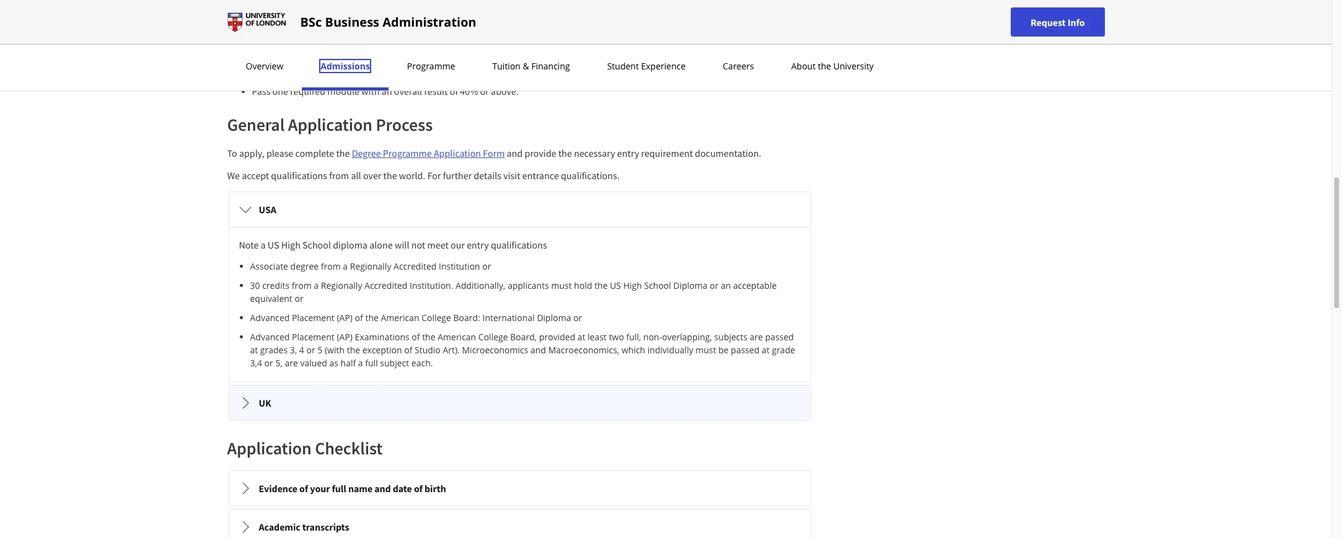 Task type: locate. For each thing, give the bounding box(es) containing it.
0 horizontal spatial not
[[411, 239, 425, 251]]

full,
[[626, 331, 641, 343]]

us inside 30 credits from a regionally accredited institution. additionally, applicants must hold the us high school diploma or an acceptable equivalent or
[[610, 280, 621, 291]]

1 horizontal spatial diploma
[[673, 280, 708, 291]]

0 horizontal spatial high
[[281, 239, 301, 251]]

2 horizontal spatial must
[[696, 344, 716, 356]]

2 vertical spatial entry
[[467, 239, 489, 251]]

1 vertical spatial direct
[[728, 63, 752, 75]]

overview link
[[242, 60, 287, 72]]

be up "through"
[[286, 40, 297, 53]]

must for you
[[504, 63, 525, 75]]

or
[[480, 85, 489, 97], [482, 260, 491, 272], [710, 280, 719, 291], [295, 293, 303, 304], [573, 312, 582, 324], [307, 344, 315, 356], [264, 357, 273, 369]]

must inside 30 credits from a regionally accredited institution. additionally, applicants must hold the us high school diploma or an acceptable equivalent or
[[551, 280, 572, 291]]

from right degree
[[321, 260, 341, 272]]

advanced up grades
[[250, 331, 290, 343]]

college
[[422, 312, 451, 324], [478, 331, 508, 343]]

1 horizontal spatial must
[[551, 280, 572, 291]]

passed up grade
[[765, 331, 794, 343]]

(ap) inside advanced placement (ap) examinations of the american college board, provided at least two full, non-overlapping, subjects are passed at grades 3, 4 or 5 (with the exception of studio art). microeconomics and macroeconomics, which individually must be passed at grade 3,4 or 5, are valued as half a full subject each.
[[337, 331, 353, 343]]

0 vertical spatial college
[[422, 312, 451, 324]]

1 (ap) from the top
[[337, 312, 353, 324]]

placement for examinations
[[292, 331, 335, 343]]

1 vertical spatial diploma
[[537, 312, 571, 324]]

passed down the subjects
[[731, 344, 760, 356]]

application up complete
[[288, 113, 372, 136]]

1 horizontal spatial full
[[365, 357, 378, 369]]

general application process
[[227, 113, 433, 136]]

application up evidence
[[227, 437, 312, 459]]

1 horizontal spatial route,
[[674, 25, 699, 38]]

0 vertical spatial based
[[416, 40, 442, 53]]

we accept qualifications from all over the world. for further details visit entrance qualifications.
[[227, 169, 620, 182]]

regionally inside 30 credits from a regionally accredited institution. additionally, applicants must hold the us high school diploma or an acceptable equivalent or
[[321, 280, 362, 291]]

1 vertical spatial high
[[623, 280, 642, 291]]

studio
[[415, 344, 441, 356]]

not inside unsure which entry route is best for you? simply apply via direct entry. if you do not meet the criteria for this route, your application will automatically be considered for performance-based admission.
[[557, 25, 571, 38]]

from for degree
[[321, 260, 341, 272]]

not
[[557, 25, 571, 38], [411, 239, 425, 251]]

if
[[519, 25, 525, 38], [227, 63, 233, 75]]

programme up the world. in the top left of the page
[[383, 147, 432, 159]]

application
[[722, 25, 768, 38]]

qualifications.
[[561, 169, 620, 182]]

advanced for advanced placement (ap) of the american college board: international diploma or
[[250, 312, 290, 324]]

high inside 30 credits from a regionally accredited institution. additionally, applicants must hold the us high school diploma or an acceptable equivalent or
[[623, 280, 642, 291]]

application up further
[[434, 147, 481, 159]]

0 vertical spatial diploma
[[673, 280, 708, 291]]

entry:
[[754, 63, 779, 75]]

0 horizontal spatial your
[[310, 482, 330, 495]]

entry.
[[493, 25, 517, 38]]

1 vertical spatial meet
[[427, 239, 449, 251]]

from inside 30 credits from a regionally accredited institution. additionally, applicants must hold the us high school diploma or an acceptable equivalent or
[[292, 280, 312, 291]]

the left criteria
[[596, 25, 610, 38]]

1 vertical spatial which
[[622, 344, 645, 356]]

1 horizontal spatial us
[[610, 280, 621, 291]]

1 vertical spatial and
[[531, 344, 546, 356]]

0 vertical spatial american
[[381, 312, 419, 324]]

for
[[362, 25, 374, 38], [643, 25, 655, 38], [346, 40, 358, 53]]

based up overall
[[388, 63, 413, 75]]

and down the board,
[[531, 344, 546, 356]]

0 horizontal spatial and
[[374, 482, 391, 495]]

a inside 30 credits from a regionally accredited institution. additionally, applicants must hold the us high school diploma or an acceptable equivalent or
[[314, 280, 319, 291]]

diploma up "provided"
[[537, 312, 571, 324]]

programme
[[407, 60, 455, 72], [383, 147, 432, 159]]

a down degree
[[314, 280, 319, 291]]

0 vertical spatial programme
[[407, 60, 455, 72]]

us up associate
[[268, 239, 279, 251]]

1 horizontal spatial meet
[[573, 25, 594, 38]]

birth
[[425, 482, 446, 495]]

0 horizontal spatial must
[[504, 63, 525, 75]]

0 vertical spatial performance-
[[360, 40, 416, 53]]

provide
[[525, 147, 556, 159]]

0 vertical spatial us
[[268, 239, 279, 251]]

at up macroeconomics,
[[578, 331, 585, 343]]

following
[[571, 63, 610, 75]]

examinations
[[355, 331, 410, 343]]

high
[[281, 239, 301, 251], [623, 280, 642, 291]]

1 horizontal spatial based
[[416, 40, 442, 53]]

1 vertical spatial are
[[285, 357, 298, 369]]

0 horizontal spatial school
[[303, 239, 331, 251]]

pass
[[252, 85, 270, 97]]

diploma up overlapping,
[[673, 280, 708, 291]]

1 horizontal spatial which
[[622, 344, 645, 356]]

degree
[[290, 260, 319, 272]]

0 vertical spatial full
[[365, 357, 378, 369]]

at up 3,4
[[250, 344, 258, 356]]

at
[[578, 331, 585, 343], [250, 344, 258, 356], [762, 344, 770, 356]]

route, up 40%
[[460, 63, 485, 75]]

experience
[[641, 60, 686, 72]]

student
[[607, 60, 639, 72]]

you up above.
[[487, 63, 502, 75]]

2 horizontal spatial and
[[531, 344, 546, 356]]

placement inside advanced placement (ap) examinations of the american college board, provided at least two full, non-overlapping, subjects are passed at grades 3, 4 or 5 (with the exception of studio art). microeconomics and macroeconomics, which individually must be passed at grade 3,4 or 5, are valued as half a full subject each.
[[292, 331, 335, 343]]

please
[[266, 147, 293, 159]]

direct
[[467, 25, 491, 38], [728, 63, 752, 75]]

1 vertical spatial regionally
[[321, 280, 362, 291]]

of left 40%
[[450, 85, 458, 97]]

through
[[281, 63, 314, 75]]

list
[[244, 260, 801, 369]]

and right form
[[507, 147, 523, 159]]

from for credits
[[292, 280, 312, 291]]

not right the do
[[557, 25, 571, 38]]

you left the do
[[527, 25, 542, 38]]

3,
[[290, 344, 297, 356]]

your inside unsure which entry route is best for you? simply apply via direct entry. if you do not meet the criteria for this route, your application will automatically be considered for performance-based admission.
[[701, 25, 720, 38]]

us right hold
[[610, 280, 621, 291]]

subjects
[[714, 331, 748, 343]]

placement inside list item
[[292, 312, 335, 324]]

1 vertical spatial based
[[388, 63, 413, 75]]

1 vertical spatial route,
[[460, 63, 485, 75]]

language
[[760, 0, 798, 1]]

least
[[588, 331, 607, 343]]

0 vertical spatial will
[[770, 25, 785, 38]]

1 horizontal spatial will
[[770, 25, 785, 38]]

academic transcripts
[[259, 521, 349, 533]]

if left registering
[[227, 63, 233, 75]]

0 horizontal spatial qualifications
[[271, 169, 327, 182]]

be down the subjects
[[719, 344, 729, 356]]

1 horizontal spatial school
[[644, 280, 671, 291]]

will right alone
[[395, 239, 409, 251]]

college inside advanced placement (ap) of the american college board: international diploma or list item
[[422, 312, 451, 324]]

advanced inside advanced placement (ap) examinations of the american college board, provided at least two full, non-overlapping, subjects are passed at grades 3, 4 or 5 (with the exception of studio art). microeconomics and macroeconomics, which individually must be passed at grade 3,4 or 5, are valued as half a full subject each.
[[250, 331, 290, 343]]

for right the best
[[362, 25, 374, 38]]

academic transcripts button
[[229, 509, 810, 538]]

2 advanced from the top
[[250, 331, 290, 343]]

1 advanced from the top
[[250, 312, 290, 324]]

entry right necessary
[[617, 147, 639, 159]]

meet
[[573, 25, 594, 38], [427, 239, 449, 251]]

advanced inside list item
[[250, 312, 290, 324]]

or left acceptable
[[710, 280, 719, 291]]

0 vertical spatial and
[[507, 147, 523, 159]]

0 vertical spatial be
[[286, 40, 297, 53]]

full left name
[[332, 482, 346, 495]]

full
[[365, 357, 378, 369], [332, 482, 346, 495]]

1 vertical spatial us
[[610, 280, 621, 291]]

general
[[227, 113, 285, 136]]

your left application at the right of page
[[701, 25, 720, 38]]

associate degree from a regionally accredited institution or list item
[[250, 260, 801, 273]]

which inside unsure which entry route is best for you? simply apply via direct entry. if you do not meet the criteria for this route, your application will automatically be considered for performance-based admission.
[[259, 25, 284, 38]]

advanced down the equivalent
[[250, 312, 290, 324]]

or left 5 on the bottom left
[[307, 344, 315, 356]]

1 horizontal spatial an
[[721, 280, 731, 291]]

your inside evidence of your full name and date of birth dropdown button
[[310, 482, 330, 495]]

direct up admission.
[[467, 25, 491, 38]]

1 vertical spatial qualifications
[[491, 239, 547, 251]]

or right 40%
[[480, 85, 489, 97]]

a right half
[[358, 357, 363, 369]]

apply
[[428, 25, 451, 38]]

regionally down associate degree from a regionally accredited institution or
[[321, 280, 362, 291]]

placement
[[292, 312, 335, 324], [292, 331, 335, 343]]

0 vertical spatial high
[[281, 239, 301, 251]]

college inside advanced placement (ap) examinations of the american college board, provided at least two full, non-overlapping, subjects are passed at grades 3, 4 or 5 (with the exception of studio art). microeconomics and macroeconomics, which individually must be passed at grade 3,4 or 5, are valued as half a full subject each.
[[478, 331, 508, 343]]

1 vertical spatial college
[[478, 331, 508, 343]]

1 horizontal spatial american
[[438, 331, 476, 343]]

necessary
[[574, 147, 615, 159]]

credits
[[262, 280, 290, 291]]

0 horizontal spatial if
[[227, 63, 233, 75]]

uk button
[[229, 386, 810, 420]]

are right the subjects
[[750, 331, 763, 343]]

programme up result
[[407, 60, 455, 72]]

request info
[[1031, 16, 1085, 28]]

(ap) inside list item
[[337, 312, 353, 324]]

based inside unsure which entry route is best for you? simply apply via direct entry. if you do not meet the criteria for this route, your application will automatically be considered for performance-based admission.
[[416, 40, 442, 53]]

qualifications down complete
[[271, 169, 327, 182]]

university of london image
[[227, 12, 285, 32]]

high up degree
[[281, 239, 301, 251]]

regionally for degree
[[350, 260, 391, 272]]

1 horizontal spatial not
[[557, 25, 571, 38]]

valued
[[300, 357, 327, 369]]

will down language
[[770, 25, 785, 38]]

automatically
[[227, 40, 284, 53]]

pass one required module with an overall result of 40% or above.
[[252, 85, 519, 97]]

1 vertical spatial placement
[[292, 331, 335, 343]]

1 vertical spatial from
[[321, 260, 341, 272]]

1 vertical spatial be
[[719, 344, 729, 356]]

american up the examinations
[[381, 312, 419, 324]]

an right with
[[382, 85, 392, 97]]

0 horizontal spatial at
[[250, 344, 258, 356]]

college left board:
[[422, 312, 451, 324]]

0 vertical spatial qualifications
[[271, 169, 327, 182]]

associate
[[250, 260, 288, 272]]

which up automatically
[[259, 25, 284, 38]]

hold
[[574, 280, 592, 291]]

full inside advanced placement (ap) examinations of the american college board, provided at least two full, non-overlapping, subjects are passed at grades 3, 4 or 5 (with the exception of studio art). microeconomics and macroeconomics, which individually must be passed at grade 3,4 or 5, are valued as half a full subject each.
[[365, 357, 378, 369]]

1 horizontal spatial high
[[623, 280, 642, 291]]

0 horizontal spatial college
[[422, 312, 451, 324]]

0 vertical spatial which
[[259, 25, 284, 38]]

associate degree from a regionally accredited institution or
[[250, 260, 491, 272]]

the right hold
[[595, 280, 608, 291]]

0 vertical spatial regionally
[[350, 260, 391, 272]]

the right provide
[[558, 147, 572, 159]]

which down full,
[[622, 344, 645, 356]]

advanced placement (ap) of the american college board: international diploma or list item
[[250, 311, 801, 324]]

or right the equivalent
[[295, 293, 303, 304]]

2 vertical spatial and
[[374, 482, 391, 495]]

2 horizontal spatial for
[[643, 25, 655, 38]]

of
[[450, 85, 458, 97], [355, 312, 363, 324], [412, 331, 420, 343], [404, 344, 412, 356], [299, 482, 308, 495], [414, 482, 423, 495]]

2 vertical spatial must
[[696, 344, 716, 356]]

accredited inside associate degree from a regionally accredited institution or list item
[[394, 260, 437, 272]]

1 vertical spatial if
[[227, 63, 233, 75]]

route
[[310, 25, 332, 38]]

accredited up institution.
[[394, 260, 437, 272]]

2 vertical spatial from
[[292, 280, 312, 291]]

2 (ap) from the top
[[337, 331, 353, 343]]

0 vertical spatial must
[[504, 63, 525, 75]]

are right 5,
[[285, 357, 298, 369]]

us
[[268, 239, 279, 251], [610, 280, 621, 291]]

college up microeconomics on the left
[[478, 331, 508, 343]]

or up additionally,
[[482, 260, 491, 272]]

from down degree
[[292, 280, 312, 291]]

regionally down alone
[[350, 260, 391, 272]]

0 horizontal spatial american
[[381, 312, 419, 324]]

1 vertical spatial performance-
[[332, 63, 388, 75]]

the left degree
[[336, 147, 350, 159]]

qualifications up associate degree from a regionally accredited institution or list item
[[491, 239, 547, 251]]

0 vertical spatial an
[[382, 85, 392, 97]]

not right alone
[[411, 239, 425, 251]]

a down the "diploma"
[[343, 260, 348, 272]]

you inside unsure which entry route is best for you? simply apply via direct entry. if you do not meet the criteria for this route, your application will automatically be considered for performance-based admission.
[[527, 25, 542, 38]]

regionally inside list item
[[350, 260, 391, 272]]

1 vertical spatial will
[[395, 239, 409, 251]]

entry left route at the top left of the page
[[286, 25, 308, 38]]

tuition
[[492, 60, 521, 72]]

advanced
[[250, 312, 290, 324], [250, 331, 290, 343]]

1 horizontal spatial direct
[[728, 63, 752, 75]]

your
[[701, 25, 720, 38], [310, 482, 330, 495]]

and inside dropdown button
[[374, 482, 391, 495]]

1 placement from the top
[[292, 312, 335, 324]]

0 vertical spatial entry
[[286, 25, 308, 38]]

must
[[504, 63, 525, 75], [551, 280, 572, 291], [696, 344, 716, 356]]

1 vertical spatial must
[[551, 280, 572, 291]]

your up transcripts
[[310, 482, 330, 495]]

1 vertical spatial advanced
[[250, 331, 290, 343]]

2 placement from the top
[[292, 331, 335, 343]]

which
[[259, 25, 284, 38], [622, 344, 645, 356]]

1 vertical spatial your
[[310, 482, 330, 495]]

process
[[376, 113, 433, 136]]

1 horizontal spatial if
[[519, 25, 525, 38]]

from inside list item
[[321, 260, 341, 272]]

the inside list item
[[365, 312, 379, 324]]

advanced placement (ap) examinations of the american college board, provided at least two full, non-overlapping, subjects are passed at grades 3, 4 or 5 (with the exception of studio art). microeconomics and macroeconomics, which individually must be passed at grade 3,4 or 5, are valued as half a full subject each.
[[250, 331, 795, 369]]

for down the best
[[346, 40, 358, 53]]

1 vertical spatial (ap)
[[337, 331, 353, 343]]

0 vertical spatial application
[[288, 113, 372, 136]]

performance- down you?
[[360, 40, 416, 53]]

0 horizontal spatial entry
[[286, 25, 308, 38]]

at left grade
[[762, 344, 770, 356]]

placement for of
[[292, 312, 335, 324]]

0 vertical spatial (ap)
[[337, 312, 353, 324]]

institution
[[439, 260, 480, 272]]

1 horizontal spatial your
[[701, 25, 720, 38]]

the inside unsure which entry route is best for you? simply apply via direct entry. if you do not meet the criteria for this route, your application will automatically be considered for performance-based admission.
[[596, 25, 610, 38]]

the up the examinations
[[365, 312, 379, 324]]

of up the examinations
[[355, 312, 363, 324]]

about the university
[[791, 60, 874, 72]]

school up degree
[[303, 239, 331, 251]]

direct left entry:
[[728, 63, 752, 75]]

0 vertical spatial not
[[557, 25, 571, 38]]

an left acceptable
[[721, 280, 731, 291]]

for left this on the top
[[643, 25, 655, 38]]

be
[[286, 40, 297, 53], [719, 344, 729, 356]]

usa button
[[229, 192, 810, 227]]

entry right our at the top of the page
[[467, 239, 489, 251]]

performance- up with
[[332, 63, 388, 75]]

2 horizontal spatial entry
[[617, 147, 639, 159]]

5
[[318, 344, 323, 356]]

this
[[657, 25, 672, 38]]

american up the "art)."
[[438, 331, 476, 343]]

high right hold
[[623, 280, 642, 291]]

a right the note
[[261, 239, 266, 251]]

1 horizontal spatial college
[[478, 331, 508, 343]]

meet left our at the top of the page
[[427, 239, 449, 251]]

meet right the do
[[573, 25, 594, 38]]

0 horizontal spatial full
[[332, 482, 346, 495]]

about
[[791, 60, 816, 72]]

0 horizontal spatial direct
[[467, 25, 491, 38]]

board,
[[510, 331, 537, 343]]

as
[[329, 357, 338, 369]]

accredited inside 30 credits from a regionally accredited institution. additionally, applicants must hold the us high school diploma or an acceptable equivalent or
[[365, 280, 407, 291]]

(with
[[325, 344, 345, 356]]

1 horizontal spatial qualifications
[[491, 239, 547, 251]]

0 horizontal spatial which
[[259, 25, 284, 38]]

based down 'apply'
[[416, 40, 442, 53]]

uk
[[259, 397, 271, 409]]

0 horizontal spatial be
[[286, 40, 297, 53]]

school up 'non-'
[[644, 280, 671, 291]]

1 vertical spatial school
[[644, 280, 671, 291]]

an inside 30 credits from a regionally accredited institution. additionally, applicants must hold the us high school diploma or an acceptable equivalent or
[[721, 280, 731, 291]]

and left the date
[[374, 482, 391, 495]]

(ap) for examinations
[[337, 331, 353, 343]]

0 vertical spatial you
[[527, 25, 542, 38]]

be inside advanced placement (ap) examinations of the american college board, provided at least two full, non-overlapping, subjects are passed at grades 3, 4 or 5 (with the exception of studio art). microeconomics and macroeconomics, which individually must be passed at grade 3,4 or 5, are valued as half a full subject each.
[[719, 344, 729, 356]]

accredited down associate degree from a regionally accredited institution or
[[365, 280, 407, 291]]

if right entry.
[[519, 25, 525, 38]]

full down 'exception'
[[365, 357, 378, 369]]

0 vertical spatial if
[[519, 25, 525, 38]]

route, right this on the top
[[674, 25, 699, 38]]

(ap)
[[337, 312, 353, 324], [337, 331, 353, 343]]



Task type: vqa. For each thing, say whether or not it's contained in the screenshot.
what do you want to learn? text box
no



Task type: describe. For each thing, give the bounding box(es) containing it.
proficiency
[[227, 3, 273, 15]]

the up studio
[[422, 331, 435, 343]]

considered
[[298, 40, 344, 53]]

entry inside unsure which entry route is best for you? simply apply via direct entry. if you do not meet the criteria for this route, your application will automatically be considered for performance-based admission.
[[286, 25, 308, 38]]

advanced placement (ap) of the american college board: international diploma or
[[250, 312, 582, 324]]

(ap) for of
[[337, 312, 353, 324]]

diploma inside list item
[[537, 312, 571, 324]]

and inside advanced placement (ap) examinations of the american college board, provided at least two full, non-overlapping, subjects are passed at grades 3, 4 or 5 (with the exception of studio art). microeconomics and macroeconomics, which individually must be passed at grade 3,4 or 5, are valued as half a full subject each.
[[531, 344, 546, 356]]

which inside advanced placement (ap) examinations of the american college board, provided at least two full, non-overlapping, subjects are passed at grades 3, 4 or 5 (with the exception of studio art). microeconomics and macroeconomics, which individually must be passed at grade 3,4 or 5, are valued as half a full subject each.
[[622, 344, 645, 356]]

complete
[[295, 147, 334, 159]]

admissions
[[321, 60, 370, 72]]

accept
[[242, 169, 269, 182]]

the right onto
[[712, 63, 726, 75]]

0 vertical spatial are
[[750, 331, 763, 343]]

40%
[[460, 85, 478, 97]]

checklist
[[315, 437, 383, 459]]

american inside advanced placement (ap) examinations of the american college board, provided at least two full, non-overlapping, subjects are passed at grades 3, 4 or 5 (with the exception of studio art). microeconomics and macroeconomics, which individually must be passed at grade 3,4 or 5, are valued as half a full subject each.
[[438, 331, 476, 343]]

the right about
[[818, 60, 831, 72]]

if inside unsure which entry route is best for you? simply apply via direct entry. if you do not meet the criteria for this route, your application will automatically be considered for performance-based admission.
[[519, 25, 525, 38]]

overview
[[246, 60, 283, 72]]

equivalent
[[250, 293, 292, 304]]

do
[[544, 25, 555, 38]]

best
[[342, 25, 360, 38]]

30
[[250, 280, 260, 291]]

unsure
[[227, 25, 257, 38]]

list containing associate degree from a regionally accredited institution or
[[244, 260, 801, 369]]

2 horizontal spatial at
[[762, 344, 770, 356]]

application checklist
[[227, 437, 383, 459]]

provided
[[539, 331, 575, 343]]

of inside list item
[[355, 312, 363, 324]]

must inside advanced placement (ap) examinations of the american college board, provided at least two full, non-overlapping, subjects are passed at grades 3, 4 or 5 (with the exception of studio art). microeconomics and macroeconomics, which individually must be passed at grade 3,4 or 5, are valued as half a full subject each.
[[696, 344, 716, 356]]

progressing
[[640, 63, 689, 75]]

via
[[453, 25, 465, 38]]

programme link
[[403, 60, 459, 72]]

details
[[474, 169, 501, 182]]

performance- inside unsure which entry route is best for you? simply apply via direct entry. if you do not meet the criteria for this route, your application will automatically be considered for performance-based admission.
[[360, 40, 416, 53]]

all
[[351, 169, 361, 182]]

satisfy
[[527, 63, 553, 75]]

with
[[361, 85, 380, 97]]

admissions link
[[317, 60, 374, 72]]

be inside unsure which entry route is best for you? simply apply via direct entry. if you do not meet the criteria for this route, your application will automatically be considered for performance-based admission.
[[286, 40, 297, 53]]

meet inside unsure which entry route is best for you? simply apply via direct entry. if you do not meet the criteria for this route, your application will automatically be considered for performance-based admission.
[[573, 25, 594, 38]]

0 horizontal spatial passed
[[731, 344, 760, 356]]

documentation.
[[695, 147, 761, 159]]

grades
[[260, 344, 288, 356]]

visit
[[503, 169, 520, 182]]

date
[[393, 482, 412, 495]]

microeconomics
[[462, 344, 528, 356]]

0 horizontal spatial meet
[[427, 239, 449, 251]]

of up studio
[[412, 331, 420, 343]]

the right over
[[383, 169, 397, 182]]

english language proficiency test link
[[227, 0, 798, 15]]

1 vertical spatial entry
[[617, 147, 639, 159]]

board:
[[453, 312, 480, 324]]

1 horizontal spatial at
[[578, 331, 585, 343]]

or up "provided"
[[573, 312, 582, 324]]

student experience
[[607, 60, 686, 72]]

0 horizontal spatial based
[[388, 63, 413, 75]]

the up half
[[347, 344, 360, 356]]

of right the date
[[414, 482, 423, 495]]

will inside unsure which entry route is best for you? simply apply via direct entry. if you do not meet the criteria for this route, your application will automatically be considered for performance-based admission.
[[770, 25, 785, 38]]

module
[[327, 85, 359, 97]]

admission
[[415, 63, 458, 75]]

4
[[299, 344, 304, 356]]

5,
[[275, 357, 283, 369]]

info
[[1068, 16, 1085, 28]]

evidence of your full name and date of birth
[[259, 482, 446, 495]]

additionally,
[[456, 280, 505, 291]]

a inside advanced placement (ap) examinations of the american college board, provided at least two full, non-overlapping, subjects are passed at grades 3, 4 or 5 (with the exception of studio art). microeconomics and macroeconomics, which individually must be passed at grade 3,4 or 5, are valued as half a full subject each.
[[358, 357, 363, 369]]

student experience link
[[603, 60, 689, 72]]

0 vertical spatial from
[[329, 169, 349, 182]]

acceptable
[[733, 280, 777, 291]]

half
[[341, 357, 356, 369]]

1 vertical spatial programme
[[383, 147, 432, 159]]

0 horizontal spatial you
[[487, 63, 502, 75]]

1 horizontal spatial passed
[[765, 331, 794, 343]]

the right satisfy
[[555, 63, 569, 75]]

the down considered at the top of page
[[316, 63, 330, 75]]

must for applicants
[[551, 280, 572, 291]]

of right evidence
[[299, 482, 308, 495]]

before
[[612, 63, 638, 75]]

careers
[[723, 60, 754, 72]]

degree programme application form link
[[352, 147, 505, 159]]

exception
[[362, 344, 402, 356]]

regionally for credits
[[321, 280, 362, 291]]

above.
[[491, 85, 519, 97]]

world.
[[399, 169, 425, 182]]

simply
[[397, 25, 426, 38]]

request info button
[[1011, 7, 1105, 37]]

tuition & financing
[[492, 60, 570, 72]]

direct inside unsure which entry route is best for you? simply apply via direct entry. if you do not meet the criteria for this route, your application will automatically be considered for performance-based admission.
[[467, 25, 491, 38]]

1 vertical spatial application
[[434, 147, 481, 159]]

0 horizontal spatial for
[[346, 40, 358, 53]]

accredited for institution.
[[365, 280, 407, 291]]

onto
[[691, 63, 710, 75]]

for
[[427, 169, 441, 182]]

name
[[348, 482, 373, 495]]

0 horizontal spatial us
[[268, 239, 279, 251]]

apply,
[[239, 147, 264, 159]]

1 horizontal spatial for
[[362, 25, 374, 38]]

full inside dropdown button
[[332, 482, 346, 495]]

unsure which entry route is best for you? simply apply via direct entry. if you do not meet the criteria for this route, your application will automatically be considered for performance-based admission.
[[227, 25, 785, 53]]

2 vertical spatial application
[[227, 437, 312, 459]]

transcripts
[[302, 521, 349, 533]]

1 horizontal spatial and
[[507, 147, 523, 159]]

over
[[363, 169, 381, 182]]

of up subject
[[404, 344, 412, 356]]

financing
[[531, 60, 570, 72]]

the inside 30 credits from a regionally accredited institution. additionally, applicants must hold the us high school diploma or an acceptable equivalent or
[[595, 280, 608, 291]]

accredited for institution
[[394, 260, 437, 272]]

0 horizontal spatial route,
[[460, 63, 485, 75]]

art).
[[443, 344, 460, 356]]

registering
[[235, 63, 279, 75]]

route, inside unsure which entry route is best for you? simply apply via direct entry. if you do not meet the criteria for this route, your application will automatically be considered for performance-based admission.
[[674, 25, 699, 38]]

1 vertical spatial not
[[411, 239, 425, 251]]

0 horizontal spatial are
[[285, 357, 298, 369]]

to
[[227, 147, 237, 159]]

advanced placement (ap) examinations of the american college board, provided at least two full, non-overlapping, subjects are passed at grades 3, 4 or 5 (with the exception of studio art). microeconomics and macroeconomics, which individually must be passed at grade 3,4 or 5, are valued as half a full subject each. list item
[[250, 330, 801, 369]]

two
[[609, 331, 624, 343]]

0 vertical spatial school
[[303, 239, 331, 251]]

alone
[[370, 239, 393, 251]]

one
[[272, 85, 288, 97]]

30 credits from a regionally accredited institution. additionally, applicants must hold the us high school diploma or an acceptable equivalent or list item
[[250, 279, 801, 305]]

american inside list item
[[381, 312, 419, 324]]

request
[[1031, 16, 1066, 28]]

institution.
[[410, 280, 453, 291]]

or left 5,
[[264, 357, 273, 369]]

school inside 30 credits from a regionally accredited institution. additionally, applicants must hold the us high school diploma or an acceptable equivalent or
[[644, 280, 671, 291]]

english
[[728, 0, 758, 1]]

diploma inside 30 credits from a regionally accredited institution. additionally, applicants must hold the us high school diploma or an acceptable equivalent or
[[673, 280, 708, 291]]

grade
[[772, 344, 795, 356]]

a inside list item
[[343, 260, 348, 272]]

each.
[[411, 357, 433, 369]]

we
[[227, 169, 240, 182]]

advanced for advanced placement (ap) examinations of the american college board, provided at least two full, non-overlapping, subjects are passed at grades 3, 4 or 5 (with the exception of studio art). microeconomics and macroeconomics, which individually must be passed at grade 3,4 or 5, are valued as half a full subject each.
[[250, 331, 290, 343]]

overlapping,
[[662, 331, 712, 343]]

overall
[[394, 85, 422, 97]]

&
[[523, 60, 529, 72]]



